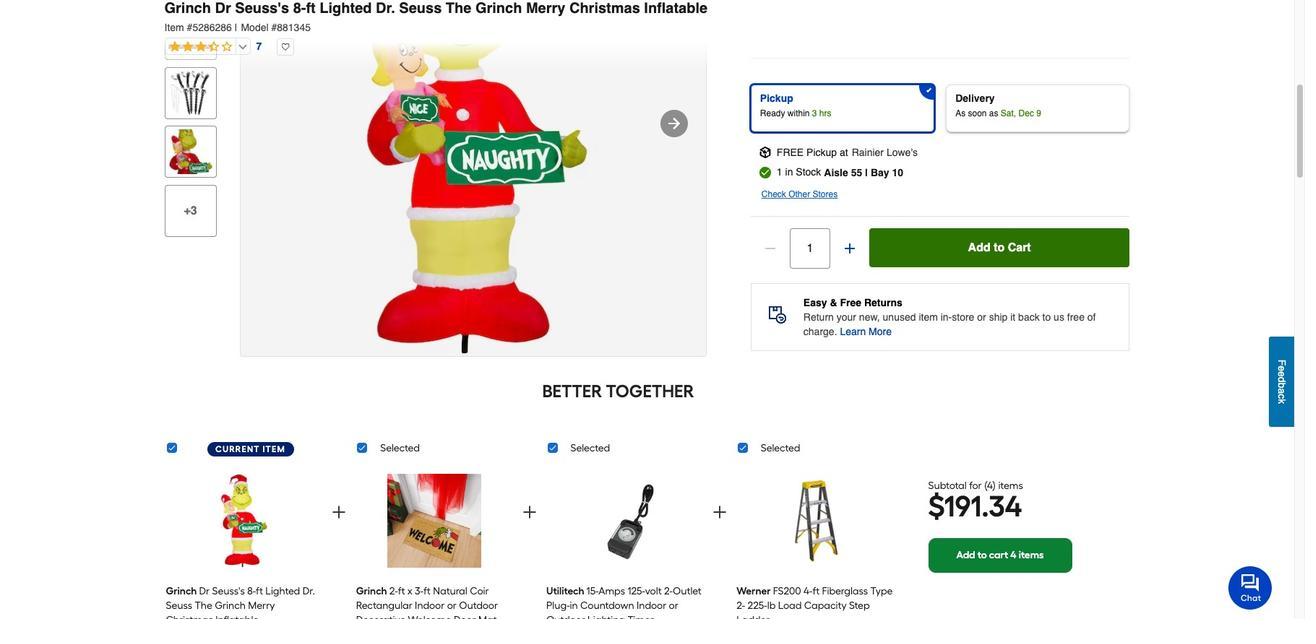 Task type: describe. For each thing, give the bounding box(es) containing it.
outlet
[[673, 586, 702, 598]]

chat invite button image
[[1229, 566, 1273, 610]]

ft left x
[[398, 586, 405, 598]]

mat
[[479, 615, 497, 620]]

f e e d b a c k
[[1277, 360, 1288, 404]]

inflatable inside grinch dr seuss's 8-ft lighted dr. seuss the grinch merry christmas inflatable item # 5286286 | model # 881345
[[644, 0, 708, 17]]

)
[[993, 480, 996, 492]]

stores
[[813, 189, 838, 200]]

grinch dr seuss's 8-ft lighted dr. seuss the grinch merry christmas inflatable image
[[197, 468, 291, 574]]

werner fs200 4-ft fiberglass type 2- 225-lb load capacity step ladder image
[[768, 468, 862, 574]]

charge.
[[804, 326, 838, 338]]

.34
[[982, 489, 1023, 524]]

more
[[869, 326, 892, 338]]

fs200 4-ft fiberglass type 2- 225-lb load capacity step ladder
[[737, 586, 893, 620]]

2- inside 2-ft x 3-ft natural coir rectangular indoor or outdoor decorative welcome door mat
[[389, 586, 398, 598]]

delivery
[[956, 93, 995, 104]]

free
[[1068, 312, 1085, 323]]

f
[[1277, 360, 1288, 366]]

arrow right image
[[665, 115, 683, 132]]

items inside subtotal for ( 4 ) items $ 191 .34
[[999, 480, 1024, 492]]

ft inside the "dr seuss's 8-ft lighted dr. seuss the grinch merry christmas inflatable"
[[256, 586, 263, 598]]

15-amps 125-volt 2-outlet plug-in countdown indoor or outdoor lighting timer
[[547, 586, 702, 620]]

3
[[813, 108, 817, 119]]

together
[[606, 381, 694, 402]]

pickup ready within 3 hrs
[[760, 93, 832, 119]]

new,
[[860, 312, 880, 323]]

item
[[919, 312, 938, 323]]

easy & free returns return your new, unused item in-store or ship it back to us free of charge.
[[804, 297, 1096, 338]]

lighted inside grinch dr seuss's 8-ft lighted dr. seuss the grinch merry christmas inflatable item # 5286286 | model # 881345
[[320, 0, 372, 17]]

free pickup at rainier lowe's
[[777, 147, 918, 158]]

1 vertical spatial pickup
[[807, 147, 837, 158]]

subtotal
[[929, 480, 967, 492]]

4-
[[804, 586, 813, 598]]

| inside the 1 in stock aisle 55 | bay 10
[[866, 167, 868, 179]]

stock
[[796, 166, 822, 178]]

3-
[[415, 586, 424, 598]]

indoor inside 2-ft x 3-ft natural coir rectangular indoor or outdoor decorative welcome door mat
[[415, 600, 445, 612]]

add for add to cart
[[968, 241, 991, 254]]

utilitech 15-amps 125-volt 2-outlet plug-in countdown indoor or outdoor lighting timer image
[[578, 468, 672, 574]]

model
[[241, 22, 269, 33]]

ship
[[989, 312, 1008, 323]]

other
[[789, 189, 811, 200]]

ready
[[760, 108, 786, 119]]

better together heading
[[164, 380, 1073, 403]]

decorative
[[356, 615, 406, 620]]

+3
[[184, 205, 197, 218]]

current
[[216, 445, 260, 455]]

grinch  #881345 image
[[240, 0, 706, 356]]

9
[[1037, 108, 1042, 119]]

&
[[830, 297, 838, 309]]

lighting
[[588, 615, 625, 620]]

heart outline image
[[277, 38, 294, 56]]

at
[[840, 147, 849, 158]]

title image
[[168, 12, 213, 57]]

ft inside fs200 4-ft fiberglass type 2- 225-lb load capacity step ladder
[[813, 586, 820, 598]]

fiberglass
[[822, 586, 868, 598]]

2 e from the top
[[1277, 371, 1288, 377]]

dr seuss's 8-ft lighted dr. seuss the grinch merry christmas inflatable
[[166, 586, 315, 620]]

dr inside the "dr seuss's 8-ft lighted dr. seuss the grinch merry christmas inflatable"
[[199, 586, 210, 598]]

cart
[[1008, 241, 1031, 254]]

check other stores
[[762, 189, 838, 200]]

type
[[871, 586, 893, 598]]

fs200
[[773, 586, 802, 598]]

x
[[408, 586, 413, 598]]

d
[[1277, 377, 1288, 383]]

free
[[840, 297, 862, 309]]

as
[[990, 108, 999, 119]]

ladder
[[737, 615, 770, 620]]

unused
[[883, 312, 916, 323]]

plug-
[[547, 600, 570, 612]]

hrs
[[820, 108, 832, 119]]

grinch dr seuss's 8-ft lighted dr. seuss the grinch merry christmas inflatable item # 5286286 | model # 881345
[[164, 0, 708, 33]]

add to cart
[[968, 241, 1031, 254]]

welcome
[[408, 615, 452, 620]]

grinch  #881345 - thumbnail3 image
[[168, 71, 213, 115]]

item
[[164, 22, 184, 33]]

as
[[956, 108, 966, 119]]

subtotal for ( 4 ) items $ 191 .34
[[929, 480, 1024, 524]]

delivery as soon as sat, dec 9
[[956, 93, 1042, 119]]

within
[[788, 108, 810, 119]]

easy
[[804, 297, 827, 309]]

check circle filled image
[[760, 167, 771, 179]]

it
[[1011, 312, 1016, 323]]

8- inside grinch dr seuss's 8-ft lighted dr. seuss the grinch merry christmas inflatable item # 5286286 | model # 881345
[[293, 0, 306, 17]]

881345
[[277, 22, 311, 33]]

0 vertical spatial plus image
[[843, 241, 857, 256]]

pickup image
[[760, 147, 771, 158]]

55
[[851, 167, 863, 179]]

3.4 stars image
[[165, 40, 232, 54]]

seuss's inside the "dr seuss's 8-ft lighted dr. seuss the grinch merry christmas inflatable"
[[212, 586, 245, 598]]

dr. inside grinch dr seuss's 8-ft lighted dr. seuss the grinch merry christmas inflatable item # 5286286 | model # 881345
[[376, 0, 395, 17]]

check
[[762, 189, 786, 200]]

item number 5 2 8 6 2 8 6 and model number 8 8 1 3 4 5 element
[[164, 20, 1130, 35]]

lb
[[768, 600, 776, 612]]

capacity
[[804, 600, 847, 612]]

merry inside grinch dr seuss's 8-ft lighted dr. seuss the grinch merry christmas inflatable item # 5286286 | model # 881345
[[526, 0, 566, 17]]

3 selected from the left
[[761, 442, 801, 455]]

sat,
[[1001, 108, 1017, 119]]

lighted inside the "dr seuss's 8-ft lighted dr. seuss the grinch merry christmas inflatable"
[[266, 586, 300, 598]]



Task type: vqa. For each thing, say whether or not it's contained in the screenshot.
the Inflatable to the bottom
yes



Task type: locate. For each thing, give the bounding box(es) containing it.
or
[[978, 312, 987, 323], [447, 600, 457, 612], [669, 600, 679, 612]]

outdoor
[[459, 600, 498, 612], [547, 615, 585, 620]]

| left model at the top left of the page
[[235, 22, 237, 33]]

3 list item from the left
[[547, 463, 703, 620]]

0 vertical spatial lighted
[[320, 0, 372, 17]]

minus image
[[763, 241, 778, 256]]

125-
[[628, 586, 645, 598]]

option group
[[745, 79, 1136, 138]]

e up the d
[[1277, 366, 1288, 371]]

2 selected from the left
[[571, 442, 610, 455]]

1 horizontal spatial seuss
[[399, 0, 442, 17]]

2 horizontal spatial or
[[978, 312, 987, 323]]

1 horizontal spatial or
[[669, 600, 679, 612]]

1 horizontal spatial christmas
[[570, 0, 640, 17]]

1 vertical spatial dr
[[199, 586, 210, 598]]

e up b
[[1277, 371, 1288, 377]]

soon
[[968, 108, 987, 119]]

learn
[[840, 326, 866, 338]]

2 plus image from the left
[[711, 504, 729, 521]]

list item for 15-amps 125-volt 2-outlet plug-in countdown indoor or outdoor lighting timer plus icon
[[547, 463, 703, 620]]

check other stores button
[[762, 187, 838, 202]]

1 horizontal spatial inflatable
[[644, 0, 708, 17]]

add to cart 4 items link
[[929, 538, 1073, 573]]

1 horizontal spatial the
[[446, 0, 472, 17]]

1 indoor from the left
[[415, 600, 445, 612]]

4 list item from the left
[[737, 463, 893, 620]]

list item containing utilitech
[[547, 463, 703, 620]]

0 horizontal spatial inflatable
[[216, 615, 259, 620]]

your
[[837, 312, 857, 323]]

2 vertical spatial to
[[978, 549, 987, 562]]

0 vertical spatial dr.
[[376, 0, 395, 17]]

Stepper number input field with increment and decrement buttons number field
[[790, 228, 831, 269]]

| inside grinch dr seuss's 8-ft lighted dr. seuss the grinch merry christmas inflatable item # 5286286 | model # 881345
[[235, 22, 237, 33]]

1 horizontal spatial to
[[994, 241, 1005, 254]]

or down outlet at the bottom right of page
[[669, 600, 679, 612]]

free
[[777, 147, 804, 158]]

amps
[[599, 586, 625, 598]]

or down natural
[[447, 600, 457, 612]]

in inside the 1 in stock aisle 55 | bay 10
[[786, 166, 793, 178]]

or inside "easy & free returns return your new, unused item in-store or ship it back to us free of charge."
[[978, 312, 987, 323]]

0 vertical spatial seuss's
[[235, 0, 289, 17]]

# right item
[[187, 22, 193, 33]]

$
[[929, 489, 945, 524]]

or inside 15-amps 125-volt 2-outlet plug-in countdown indoor or outdoor lighting timer
[[669, 600, 679, 612]]

christmas inside grinch dr seuss's 8-ft lighted dr. seuss the grinch merry christmas inflatable item # 5286286 | model # 881345
[[570, 0, 640, 17]]

to for add to cart 4 items
[[978, 549, 987, 562]]

cart
[[990, 549, 1009, 562]]

4 right 'for'
[[988, 480, 993, 492]]

5286286
[[193, 22, 232, 33]]

1 vertical spatial to
[[1043, 312, 1051, 323]]

seuss's down 'grinch dr seuss's 8-ft lighted dr. seuss the grinch merry christmas inflatable' image
[[212, 586, 245, 598]]

merry
[[526, 0, 566, 17], [248, 600, 275, 612]]

2 horizontal spatial selected
[[761, 442, 801, 455]]

0 vertical spatial 4
[[988, 480, 993, 492]]

plus image
[[843, 241, 857, 256], [331, 504, 348, 521]]

7
[[256, 40, 262, 52]]

1 horizontal spatial 2-
[[664, 586, 673, 598]]

# right model at the top left of the page
[[271, 22, 277, 33]]

add inside 'button'
[[968, 241, 991, 254]]

indoor inside 15-amps 125-volt 2-outlet plug-in countdown indoor or outdoor lighting timer
[[637, 600, 667, 612]]

add to cart button
[[870, 228, 1130, 267]]

current item
[[216, 445, 286, 455]]

items right the )
[[999, 480, 1024, 492]]

0 vertical spatial in
[[786, 166, 793, 178]]

1 vertical spatial seuss's
[[212, 586, 245, 598]]

pickup left at
[[807, 147, 837, 158]]

add
[[968, 241, 991, 254], [957, 549, 976, 562]]

1 vertical spatial in
[[570, 600, 578, 612]]

list item for leftmost plus image
[[166, 463, 323, 620]]

volt
[[645, 586, 662, 598]]

0 horizontal spatial dr
[[199, 586, 210, 598]]

list item containing werner
[[737, 463, 893, 620]]

merry inside the "dr seuss's 8-ft lighted dr. seuss the grinch merry christmas inflatable"
[[248, 600, 275, 612]]

2-
[[389, 586, 398, 598], [664, 586, 673, 598], [737, 600, 746, 612]]

0 vertical spatial inflatable
[[644, 0, 708, 17]]

in right 1
[[786, 166, 793, 178]]

seuss's
[[235, 0, 289, 17], [212, 586, 245, 598]]

1 vertical spatial 4
[[1011, 549, 1017, 562]]

0 horizontal spatial in
[[570, 600, 578, 612]]

0 horizontal spatial 8-
[[247, 586, 256, 598]]

or left ship
[[978, 312, 987, 323]]

2- up ladder
[[737, 600, 746, 612]]

1 vertical spatial merry
[[248, 600, 275, 612]]

1 e from the top
[[1277, 366, 1288, 371]]

0 vertical spatial outdoor
[[459, 600, 498, 612]]

0 vertical spatial merry
[[526, 0, 566, 17]]

plus image for 15-amps 125-volt 2-outlet plug-in countdown indoor or outdoor lighting timer
[[711, 504, 729, 521]]

0 horizontal spatial dr.
[[303, 586, 315, 598]]

grinch  #881345 - thumbnail4 image
[[168, 130, 213, 174]]

items right cart
[[1019, 549, 1044, 562]]

2 indoor from the left
[[637, 600, 667, 612]]

1 horizontal spatial plus image
[[843, 241, 857, 256]]

1 selected from the left
[[380, 442, 420, 455]]

0 horizontal spatial seuss
[[166, 600, 192, 612]]

0 horizontal spatial to
[[978, 549, 987, 562]]

1 horizontal spatial 4
[[1011, 549, 1017, 562]]

seuss inside grinch dr seuss's 8-ft lighted dr. seuss the grinch merry christmas inflatable item # 5286286 | model # 881345
[[399, 0, 442, 17]]

0 horizontal spatial merry
[[248, 600, 275, 612]]

in inside 15-amps 125-volt 2-outlet plug-in countdown indoor or outdoor lighting timer
[[570, 600, 578, 612]]

plus image for 2-ft x 3-ft natural coir rectangular indoor or outdoor decorative welcome door mat
[[521, 504, 538, 521]]

4 right cart
[[1011, 549, 1017, 562]]

1 vertical spatial christmas
[[166, 615, 213, 620]]

1 horizontal spatial #
[[271, 22, 277, 33]]

2- inside 15-amps 125-volt 2-outlet plug-in countdown indoor or outdoor lighting timer
[[664, 586, 673, 598]]

10
[[893, 167, 904, 179]]

ft
[[306, 0, 316, 17], [256, 586, 263, 598], [398, 586, 405, 598], [424, 586, 431, 598], [813, 586, 820, 598]]

option group containing pickup
[[745, 79, 1136, 138]]

dec
[[1019, 108, 1034, 119]]

2 horizontal spatial to
[[1043, 312, 1051, 323]]

4
[[988, 480, 993, 492], [1011, 549, 1017, 562]]

coir
[[470, 586, 489, 598]]

1 vertical spatial plus image
[[331, 504, 348, 521]]

ft right x
[[424, 586, 431, 598]]

pickup
[[760, 93, 794, 104], [807, 147, 837, 158]]

0 horizontal spatial lighted
[[266, 586, 300, 598]]

outdoor up mat
[[459, 600, 498, 612]]

0 horizontal spatial #
[[187, 22, 193, 33]]

outdoor inside 2-ft x 3-ft natural coir rectangular indoor or outdoor decorative welcome door mat
[[459, 600, 498, 612]]

191
[[945, 489, 982, 524]]

1 horizontal spatial in
[[786, 166, 793, 178]]

a
[[1277, 388, 1288, 394]]

0 horizontal spatial plus image
[[521, 504, 538, 521]]

dr inside grinch dr seuss's 8-ft lighted dr. seuss the grinch merry christmas inflatable item # 5286286 | model # 881345
[[215, 0, 231, 17]]

1 vertical spatial outdoor
[[547, 615, 585, 620]]

seuss's inside grinch dr seuss's 8-ft lighted dr. seuss the grinch merry christmas inflatable item # 5286286 | model # 881345
[[235, 0, 289, 17]]

grinch 2-ft x 3-ft natural coir rectangular indoor or outdoor decorative welcome door mat image
[[388, 468, 481, 574]]

1 list item from the left
[[166, 463, 323, 620]]

learn more link
[[840, 325, 892, 339]]

0 horizontal spatial 2-
[[389, 586, 398, 598]]

8- inside the "dr seuss's 8-ft lighted dr. seuss the grinch merry christmas inflatable"
[[247, 586, 256, 598]]

1 horizontal spatial 8-
[[293, 0, 306, 17]]

c
[[1277, 394, 1288, 399]]

load
[[778, 600, 802, 612]]

1 # from the left
[[187, 22, 193, 33]]

4 inside add to cart 4 items link
[[1011, 549, 1017, 562]]

selected for lighting
[[571, 442, 610, 455]]

1 vertical spatial seuss
[[166, 600, 192, 612]]

to inside 'button'
[[994, 241, 1005, 254]]

1 vertical spatial items
[[1019, 549, 1044, 562]]

the inside grinch dr seuss's 8-ft lighted dr. seuss the grinch merry christmas inflatable item # 5286286 | model # 881345
[[446, 0, 472, 17]]

8- down 'grinch dr seuss's 8-ft lighted dr. seuss the grinch merry christmas inflatable' image
[[247, 586, 256, 598]]

1 vertical spatial inflatable
[[216, 615, 259, 620]]

1 horizontal spatial merry
[[526, 0, 566, 17]]

the
[[446, 0, 472, 17], [195, 600, 212, 612]]

to for add to cart
[[994, 241, 1005, 254]]

add to cart 4 items
[[957, 549, 1044, 562]]

the inside the "dr seuss's 8-ft lighted dr. seuss the grinch merry christmas inflatable"
[[195, 600, 212, 612]]

0 vertical spatial pickup
[[760, 93, 794, 104]]

seuss's up model at the top left of the page
[[235, 0, 289, 17]]

1 vertical spatial lighted
[[266, 586, 300, 598]]

0 horizontal spatial selected
[[380, 442, 420, 455]]

2- inside fs200 4-ft fiberglass type 2- 225-lb load capacity step ladder
[[737, 600, 746, 612]]

christmas
[[570, 0, 640, 17], [166, 615, 213, 620]]

ft up 881345
[[306, 0, 316, 17]]

inflatable
[[644, 0, 708, 17], [216, 615, 259, 620]]

b
[[1277, 383, 1288, 388]]

aisle
[[824, 167, 849, 179]]

1 in stock aisle 55 | bay 10
[[777, 166, 904, 179]]

0 horizontal spatial 4
[[988, 480, 993, 492]]

k
[[1277, 399, 1288, 404]]

0 horizontal spatial indoor
[[415, 600, 445, 612]]

outdoor inside 15-amps 125-volt 2-outlet plug-in countdown indoor or outdoor lighting timer
[[547, 615, 585, 620]]

0 vertical spatial the
[[446, 0, 472, 17]]

|
[[235, 22, 237, 33], [866, 167, 868, 179]]

store
[[952, 312, 975, 323]]

2 # from the left
[[271, 22, 277, 33]]

4 for subtotal for ( 4 ) items $ 191 .34
[[988, 480, 993, 492]]

indoor down the volt
[[637, 600, 667, 612]]

natural
[[433, 586, 468, 598]]

werner
[[737, 586, 771, 598]]

plus image
[[521, 504, 538, 521], [711, 504, 729, 521]]

dr. inside the "dr seuss's 8-ft lighted dr. seuss the grinch merry christmas inflatable"
[[303, 586, 315, 598]]

or inside 2-ft x 3-ft natural coir rectangular indoor or outdoor decorative welcome door mat
[[447, 600, 457, 612]]

0 horizontal spatial plus image
[[331, 504, 348, 521]]

8- up 881345
[[293, 0, 306, 17]]

in
[[786, 166, 793, 178], [570, 600, 578, 612]]

outdoor down the plug- in the left of the page
[[547, 615, 585, 620]]

0 horizontal spatial outdoor
[[459, 600, 498, 612]]

1 vertical spatial the
[[195, 600, 212, 612]]

return
[[804, 312, 834, 323]]

in-
[[941, 312, 952, 323]]

dr
[[215, 0, 231, 17], [199, 586, 210, 598]]

2 horizontal spatial 2-
[[737, 600, 746, 612]]

4 inside subtotal for ( 4 ) items $ 191 .34
[[988, 480, 993, 492]]

ft up capacity
[[813, 586, 820, 598]]

indoor up welcome
[[415, 600, 445, 612]]

1 vertical spatial |
[[866, 167, 868, 179]]

back
[[1019, 312, 1040, 323]]

1 horizontal spatial dr.
[[376, 0, 395, 17]]

1 horizontal spatial pickup
[[807, 147, 837, 158]]

seuss inside the "dr seuss's 8-ft lighted dr. seuss the grinch merry christmas inflatable"
[[166, 600, 192, 612]]

0 vertical spatial seuss
[[399, 0, 442, 17]]

items
[[999, 480, 1024, 492], [1019, 549, 1044, 562]]

ft down 'grinch dr seuss's 8-ft lighted dr. seuss the grinch merry christmas inflatable' image
[[256, 586, 263, 598]]

christmas inside the "dr seuss's 8-ft lighted dr. seuss the grinch merry christmas inflatable"
[[166, 615, 213, 620]]

1 horizontal spatial dr
[[215, 0, 231, 17]]

returns
[[865, 297, 903, 309]]

0 vertical spatial to
[[994, 241, 1005, 254]]

add for add to cart 4 items
[[957, 549, 976, 562]]

15-
[[587, 586, 599, 598]]

0 horizontal spatial |
[[235, 22, 237, 33]]

0 vertical spatial 8-
[[293, 0, 306, 17]]

0 horizontal spatial the
[[195, 600, 212, 612]]

0 vertical spatial items
[[999, 480, 1024, 492]]

1 vertical spatial 8-
[[247, 586, 256, 598]]

pickup up ready
[[760, 93, 794, 104]]

1 horizontal spatial indoor
[[637, 600, 667, 612]]

selected for welcome
[[380, 442, 420, 455]]

0 vertical spatial dr
[[215, 0, 231, 17]]

1 horizontal spatial plus image
[[711, 504, 729, 521]]

1 horizontal spatial |
[[866, 167, 868, 179]]

1 horizontal spatial lighted
[[320, 0, 372, 17]]

pickup inside pickup ready within 3 hrs
[[760, 93, 794, 104]]

1 vertical spatial add
[[957, 549, 976, 562]]

1 vertical spatial dr.
[[303, 586, 315, 598]]

f e e d b a c k button
[[1270, 337, 1295, 427]]

list item
[[166, 463, 323, 620], [356, 463, 513, 620], [547, 463, 703, 620], [737, 463, 893, 620]]

0 vertical spatial |
[[235, 22, 237, 33]]

+3 button
[[164, 185, 217, 237]]

1 horizontal spatial outdoor
[[547, 615, 585, 620]]

0 vertical spatial christmas
[[570, 0, 640, 17]]

door
[[454, 615, 476, 620]]

inflatable inside the "dr seuss's 8-ft lighted dr. seuss the grinch merry christmas inflatable"
[[216, 615, 259, 620]]

0 horizontal spatial christmas
[[166, 615, 213, 620]]

list item for plus icon corresponding to 2-ft x 3-ft natural coir rectangular indoor or outdoor decorative welcome door mat
[[356, 463, 513, 620]]

2- right the volt
[[664, 586, 673, 598]]

selected
[[380, 442, 420, 455], [571, 442, 610, 455], [761, 442, 801, 455]]

4 for add to cart 4 items
[[1011, 549, 1017, 562]]

in down utilitech
[[570, 600, 578, 612]]

| right 55
[[866, 167, 868, 179]]

bay
[[871, 167, 890, 179]]

0 horizontal spatial or
[[447, 600, 457, 612]]

timer
[[628, 615, 654, 620]]

0 horizontal spatial pickup
[[760, 93, 794, 104]]

grinch inside the "dr seuss's 8-ft lighted dr. seuss the grinch merry christmas inflatable"
[[215, 600, 246, 612]]

to inside "easy & free returns return your new, unused item in-store or ship it back to us free of charge."
[[1043, 312, 1051, 323]]

rainier
[[852, 147, 884, 158]]

dr.
[[376, 0, 395, 17], [303, 586, 315, 598]]

2- left x
[[389, 586, 398, 598]]

step
[[849, 600, 870, 612]]

1 horizontal spatial selected
[[571, 442, 610, 455]]

1 plus image from the left
[[521, 504, 538, 521]]

1
[[777, 166, 783, 178]]

0 vertical spatial add
[[968, 241, 991, 254]]

8-
[[293, 0, 306, 17], [247, 586, 256, 598]]

of
[[1088, 312, 1096, 323]]

2 list item from the left
[[356, 463, 513, 620]]

225-
[[748, 600, 768, 612]]

ft inside grinch dr seuss's 8-ft lighted dr. seuss the grinch merry christmas inflatable item # 5286286 | model # 881345
[[306, 0, 316, 17]]



